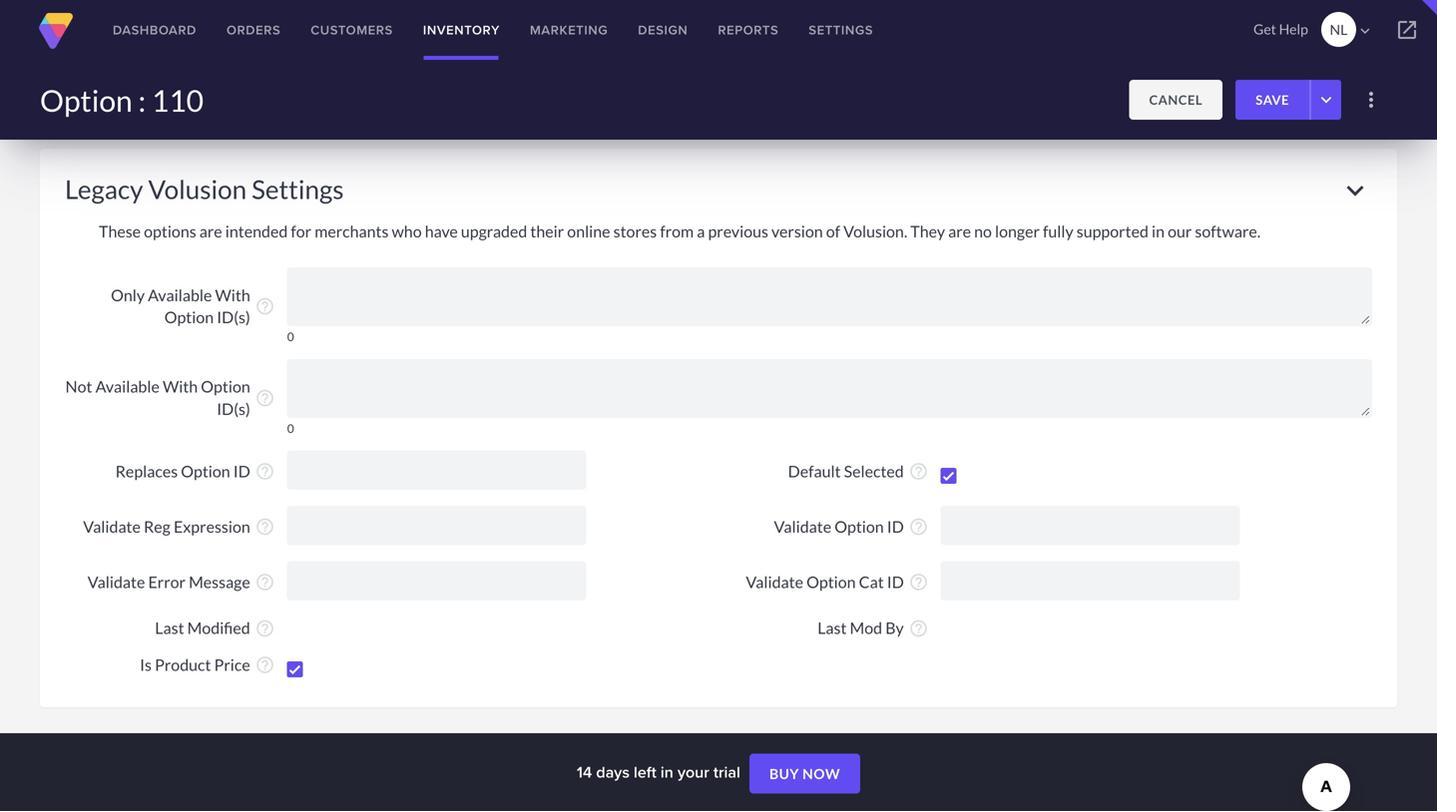 Task type: describe. For each thing, give the bounding box(es) containing it.
reg
[[144, 517, 171, 537]]

option inside replaces option id help_outline
[[181, 462, 230, 481]]

selected
[[844, 462, 904, 481]]

option inside not available with option id(s) help_outline
[[201, 377, 250, 396]]

option inside option side note help_outline
[[130, 32, 179, 52]]

mod
[[850, 619, 883, 638]]

these options are intended for merchants who have upgraded their online stores from a previous version of volusion. they are no longer fully supported in our software.
[[99, 222, 1261, 241]]

help_outline inside only available with option id(s) help_outline
[[255, 297, 275, 317]]

product
[[155, 655, 211, 675]]

options
[[144, 222, 196, 241]]

cat
[[859, 572, 884, 592]]

dashboard link
[[98, 0, 212, 60]]

save link
[[1236, 80, 1310, 120]]

default selected help_outline
[[788, 462, 929, 482]]

id inside validate option cat id help_outline
[[887, 572, 904, 592]]

marketing
[[530, 20, 608, 39]]

version
[[772, 222, 823, 241]]

inventory
[[423, 20, 500, 39]]

14
[[577, 761, 592, 784]]

with for only available with option id(s) help_outline
[[215, 285, 250, 305]]

last mod by help_outline
[[818, 619, 929, 639]]

upgraded
[[461, 222, 527, 241]]

legacy volusion settings
[[65, 174, 344, 205]]

our
[[1168, 222, 1192, 241]]

from
[[660, 222, 694, 241]]

2 are from the left
[[949, 222, 971, 241]]

a
[[697, 222, 705, 241]]

replaces
[[115, 462, 178, 481]]

id(s) for only available with option id(s) help_outline
[[217, 308, 250, 327]]

dashboard
[[113, 20, 197, 39]]

intended
[[225, 222, 288, 241]]

design
[[638, 20, 688, 39]]

0 for only available with option id(s) help_outline
[[287, 330, 294, 344]]


[[1357, 22, 1375, 40]]

help_outline inside last mod by help_outline
[[909, 619, 929, 639]]

help_outline inside not available with option id(s) help_outline
[[255, 388, 275, 408]]

software.
[[1195, 222, 1261, 241]]

your
[[678, 761, 710, 784]]

they
[[911, 222, 945, 241]]

expression
[[174, 517, 250, 537]]

help_outline inside replaces option id help_outline
[[255, 462, 275, 482]]

110
[[152, 82, 204, 118]]

days
[[596, 761, 630, 784]]

not available with option id(s) help_outline
[[65, 377, 275, 419]]

is product price help_outline
[[140, 655, 275, 675]]

note
[[215, 32, 250, 52]]

0 for not available with option id(s) help_outline
[[287, 421, 294, 436]]

buy now link
[[750, 754, 861, 794]]

default
[[788, 462, 841, 481]]

id for replaces option id help_outline
[[233, 462, 250, 481]]

validate for validate reg expression help_outline
[[83, 517, 141, 537]]

longer
[[995, 222, 1040, 241]]

save
[[1256, 92, 1290, 108]]

side
[[182, 32, 212, 52]]

expand_more
[[1339, 174, 1373, 208]]

last for by
[[818, 619, 847, 638]]

previous
[[708, 222, 769, 241]]

customers
[[311, 20, 393, 39]]

merchants
[[315, 222, 389, 241]]

supported
[[1077, 222, 1149, 241]]

1 horizontal spatial in
[[1152, 222, 1165, 241]]

get
[[1254, 20, 1277, 37]]



Task type: locate. For each thing, give the bounding box(es) containing it.
last modified help_outline
[[155, 619, 275, 639]]

volusion.
[[844, 222, 908, 241]]

2 vertical spatial id
[[887, 572, 904, 592]]

their
[[531, 222, 564, 241]]

0 horizontal spatial settings
[[252, 174, 344, 205]]

help_outline inside validate error message help_outline
[[255, 573, 275, 593]]

help
[[1279, 20, 1309, 37]]

validate for validate error message help_outline
[[88, 572, 145, 592]]

validate left error
[[88, 572, 145, 592]]

id(s)
[[217, 308, 250, 327], [217, 399, 250, 419]]

nl 
[[1330, 21, 1375, 40]]

option down only available with option id(s) help_outline at the left
[[201, 377, 250, 396]]

help_outline inside validate option cat id help_outline
[[909, 573, 929, 593]]

are right options
[[199, 222, 222, 241]]

message
[[189, 572, 250, 592]]

volusion
[[148, 174, 247, 205]]

available inside not available with option id(s) help_outline
[[95, 377, 160, 396]]

 link
[[1378, 0, 1438, 60]]

available right not
[[95, 377, 160, 396]]

0 horizontal spatial in
[[661, 761, 674, 784]]

last left mod
[[818, 619, 847, 638]]

1 vertical spatial 0
[[287, 421, 294, 436]]

help_outline inside the is product price help_outline
[[255, 655, 275, 675]]

last inside last mod by help_outline
[[818, 619, 847, 638]]

validate down validate option id help_outline
[[746, 572, 804, 592]]

1 horizontal spatial last
[[818, 619, 847, 638]]

help_outline inside default selected help_outline
[[909, 462, 929, 482]]

with down only available with option id(s) help_outline at the left
[[163, 377, 198, 396]]

stores
[[614, 222, 657, 241]]

validate inside validate option cat id help_outline
[[746, 572, 804, 592]]

online
[[567, 222, 611, 241]]

0 vertical spatial settings
[[809, 20, 874, 39]]

0
[[287, 330, 294, 344], [287, 421, 294, 436]]

modified
[[187, 619, 250, 638]]

None text field
[[287, 359, 1373, 418], [287, 451, 587, 490], [287, 506, 587, 546], [941, 506, 1241, 546], [287, 359, 1373, 418], [287, 451, 587, 490], [287, 506, 587, 546], [941, 506, 1241, 546]]

have
[[425, 222, 458, 241]]

with down intended
[[215, 285, 250, 305]]

id down selected
[[887, 517, 904, 537]]

with
[[215, 285, 250, 305], [163, 377, 198, 396]]

nl
[[1330, 21, 1348, 38]]

not
[[65, 377, 92, 396]]

last for help_outline
[[155, 619, 184, 638]]

validate down "default"
[[774, 517, 832, 537]]

2 last from the left
[[818, 619, 847, 638]]

get help
[[1254, 20, 1309, 37]]

option up not available with option id(s) help_outline
[[164, 308, 214, 327]]

1 horizontal spatial are
[[949, 222, 971, 241]]

settings up for at the left top
[[252, 174, 344, 205]]

last up product at the left of the page
[[155, 619, 184, 638]]

available for not available with option id(s) help_outline
[[95, 377, 160, 396]]

2 id(s) from the top
[[217, 399, 250, 419]]

now
[[803, 766, 841, 783]]

error
[[148, 572, 186, 592]]

14 days left in your trial
[[577, 761, 745, 784]]

1 last from the left
[[155, 619, 184, 638]]

1 vertical spatial settings
[[252, 174, 344, 205]]

are left no
[[949, 222, 971, 241]]

cancel
[[1150, 92, 1203, 108]]

id up expression on the left of the page
[[233, 462, 250, 481]]

these
[[99, 222, 141, 241]]


[[1396, 18, 1420, 42]]

id(s) for not available with option id(s) help_outline
[[217, 399, 250, 419]]

option left :
[[40, 82, 133, 118]]

0 horizontal spatial are
[[199, 222, 222, 241]]

1 vertical spatial in
[[661, 761, 674, 784]]

option side note help_outline
[[130, 32, 275, 52]]

2 0 from the top
[[287, 421, 294, 436]]

settings
[[809, 20, 874, 39], [252, 174, 344, 205]]

for
[[291, 222, 312, 241]]

validate inside the 'validate reg expression help_outline'
[[83, 517, 141, 537]]

1 vertical spatial id(s)
[[217, 399, 250, 419]]

is
[[140, 655, 152, 675]]

1 horizontal spatial with
[[215, 285, 250, 305]]

available
[[148, 285, 212, 305], [95, 377, 160, 396]]

option inside validate option cat id help_outline
[[807, 572, 856, 592]]

option : 110
[[40, 82, 204, 118]]

id(s) inside only available with option id(s) help_outline
[[217, 308, 250, 327]]

buy now
[[770, 766, 841, 783]]

are
[[199, 222, 222, 241], [949, 222, 971, 241]]

option up expression on the left of the page
[[181, 462, 230, 481]]

id right cat
[[887, 572, 904, 592]]

more_vert button
[[1352, 80, 1392, 120]]

validate option id help_outline
[[774, 517, 929, 537]]

1 horizontal spatial settings
[[809, 20, 874, 39]]

1 0 from the top
[[287, 330, 294, 344]]

0 horizontal spatial last
[[155, 619, 184, 638]]

None text field
[[287, 268, 1373, 327], [287, 562, 587, 601], [941, 562, 1241, 601], [287, 268, 1373, 327], [287, 562, 587, 601], [941, 562, 1241, 601]]

id(s) down intended
[[217, 308, 250, 327]]

option inside validate option id help_outline
[[835, 517, 884, 537]]

option left cat
[[807, 572, 856, 592]]

in left our
[[1152, 222, 1165, 241]]

1 vertical spatial available
[[95, 377, 160, 396]]

option down default selected help_outline
[[835, 517, 884, 537]]

help_outline inside last modified help_outline
[[255, 619, 275, 639]]

trial
[[714, 761, 741, 784]]

available inside only available with option id(s) help_outline
[[148, 285, 212, 305]]

last
[[155, 619, 184, 638], [818, 619, 847, 638]]

no
[[975, 222, 992, 241]]

available for only available with option id(s) help_outline
[[148, 285, 212, 305]]

0 vertical spatial id
[[233, 462, 250, 481]]

with inside only available with option id(s) help_outline
[[215, 285, 250, 305]]

who
[[392, 222, 422, 241]]

id inside replaces option id help_outline
[[233, 462, 250, 481]]

fully
[[1043, 222, 1074, 241]]

more_vert
[[1360, 88, 1384, 112]]

legacy
[[65, 174, 143, 205]]

0 vertical spatial id(s)
[[217, 308, 250, 327]]

help_outline inside validate option id help_outline
[[909, 517, 929, 537]]

id inside validate option id help_outline
[[887, 517, 904, 537]]

settings right the "reports"
[[809, 20, 874, 39]]

of
[[826, 222, 841, 241]]

only
[[111, 285, 145, 305]]

option left side
[[130, 32, 179, 52]]

1 id(s) from the top
[[217, 308, 250, 327]]

0 vertical spatial 0
[[287, 330, 294, 344]]

validate left reg
[[83, 517, 141, 537]]

validate inside validate option id help_outline
[[774, 517, 832, 537]]

validate
[[83, 517, 141, 537], [774, 517, 832, 537], [88, 572, 145, 592], [746, 572, 804, 592]]

:
[[138, 82, 146, 118]]

0 vertical spatial available
[[148, 285, 212, 305]]

0 horizontal spatial with
[[163, 377, 198, 396]]

0 vertical spatial in
[[1152, 222, 1165, 241]]

replaces option id help_outline
[[115, 462, 275, 482]]

help_outline
[[255, 32, 275, 52], [255, 297, 275, 317], [255, 388, 275, 408], [255, 462, 275, 482], [909, 462, 929, 482], [255, 517, 275, 537], [909, 517, 929, 537], [255, 573, 275, 593], [909, 573, 929, 593], [255, 619, 275, 639], [909, 619, 929, 639], [255, 655, 275, 675]]

1 vertical spatial with
[[163, 377, 198, 396]]

with for not available with option id(s) help_outline
[[163, 377, 198, 396]]

orders
[[227, 20, 281, 39]]

id
[[233, 462, 250, 481], [887, 517, 904, 537], [887, 572, 904, 592]]

id(s) inside not available with option id(s) help_outline
[[217, 399, 250, 419]]

help_outline inside option side note help_outline
[[255, 32, 275, 52]]

left
[[634, 761, 657, 784]]

validate inside validate error message help_outline
[[88, 572, 145, 592]]

only available with option id(s) help_outline
[[111, 285, 275, 327]]

validate option cat id help_outline
[[746, 572, 929, 593]]

cancel link
[[1130, 80, 1223, 120]]

reports
[[718, 20, 779, 39]]

by
[[886, 619, 904, 638]]

validate for validate option cat id help_outline
[[746, 572, 804, 592]]

validate reg expression help_outline
[[83, 517, 275, 537]]

id for validate option id help_outline
[[887, 517, 904, 537]]

in
[[1152, 222, 1165, 241], [661, 761, 674, 784]]

1 are from the left
[[199, 222, 222, 241]]

last inside last modified help_outline
[[155, 619, 184, 638]]

validate for validate option id help_outline
[[774, 517, 832, 537]]

option inside only available with option id(s) help_outline
[[164, 308, 214, 327]]

0 vertical spatial with
[[215, 285, 250, 305]]

validate error message help_outline
[[88, 572, 275, 593]]

1 vertical spatial id
[[887, 517, 904, 537]]

price
[[214, 655, 250, 675]]

available right the only
[[148, 285, 212, 305]]

help_outline inside the 'validate reg expression help_outline'
[[255, 517, 275, 537]]

in right left
[[661, 761, 674, 784]]

id(s) up replaces option id help_outline
[[217, 399, 250, 419]]

option
[[130, 32, 179, 52], [40, 82, 133, 118], [164, 308, 214, 327], [201, 377, 250, 396], [181, 462, 230, 481], [835, 517, 884, 537], [807, 572, 856, 592]]

with inside not available with option id(s) help_outline
[[163, 377, 198, 396]]

buy
[[770, 766, 800, 783]]



Task type: vqa. For each thing, say whether or not it's contained in the screenshot.
trial
yes



